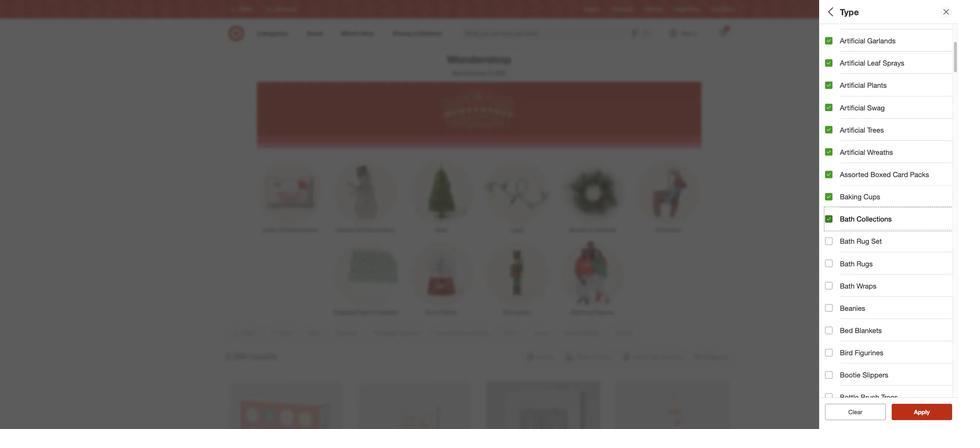 Task type: vqa. For each thing, say whether or not it's contained in the screenshot.
See all Storefronts
no



Task type: describe. For each thing, give the bounding box(es) containing it.
weekly ad link
[[613, 6, 634, 12]]

1 animal from the left
[[870, 39, 886, 45]]

bath for bath rug set
[[840, 237, 855, 245]]

bottle
[[840, 393, 859, 401]]

trees link
[[404, 158, 479, 234]]

2 vertical spatial trees
[[882, 393, 898, 401]]

2,394 results
[[226, 351, 277, 361]]

artificial for artificial plants
[[840, 81, 866, 89]]

ankl
[[949, 39, 959, 45]]

color
[[826, 239, 844, 248]]

outdoor christmas decor
[[336, 227, 396, 233]]

1 vertical spatial garlands
[[595, 227, 616, 233]]

bed
[[840, 326, 853, 335]]

all filters dialog
[[820, 0, 959, 429]]

Baking Cups checkbox
[[826, 193, 833, 200]]

bootie
[[840, 371, 861, 379]]

& inside wrapping paper & supplies link
[[373, 309, 376, 315]]

Artificial Plants checkbox
[[826, 82, 833, 89]]

include out of stock
[[840, 290, 903, 299]]

matching pajamas
[[571, 309, 614, 315]]

deals
[[826, 161, 845, 170]]

deals button
[[826, 154, 959, 180]]

christmas for indoor
[[279, 227, 302, 233]]

bird
[[840, 348, 853, 357]]

2
[[726, 26, 728, 31]]

theme button
[[826, 206, 959, 232]]

assorted boxed card packs
[[840, 170, 930, 179]]

clear button
[[826, 404, 886, 420]]

redcard link
[[645, 6, 663, 12]]

indoor christmas decor link
[[252, 158, 328, 234]]

bath collections
[[840, 215, 892, 223]]

guest
[[826, 187, 845, 196]]

statues;
[[928, 39, 947, 45]]

target circle
[[675, 6, 700, 12]]

guest rating
[[826, 187, 869, 196]]

artificial for artificial garlands
[[840, 36, 866, 45]]

Artificial Trees checkbox
[[826, 126, 833, 133]]

indoor outdoor use button
[[826, 102, 959, 128]]

brush
[[861, 393, 880, 401]]

bath for bath rugs
[[840, 259, 855, 268]]

What can we help you find? suggestions appear below search field
[[460, 25, 645, 42]]

card
[[893, 170, 909, 179]]

sprays
[[883, 59, 905, 67]]

price button
[[826, 128, 959, 154]]

include
[[840, 290, 863, 299]]

of
[[878, 290, 884, 299]]

0 vertical spatial trees
[[868, 126, 884, 134]]

package quantity
[[826, 84, 885, 92]]

artificial wreaths
[[840, 148, 893, 156]]

bath for bath wraps
[[840, 281, 855, 290]]

bottle brush trees
[[840, 393, 898, 401]]

features
[[826, 58, 855, 66]]

indoor outdoor use
[[826, 110, 892, 118]]

guest rating button
[[826, 180, 959, 206]]

artificial for artificial trees
[[840, 126, 866, 134]]

see results
[[907, 408, 938, 416]]

find stores
[[712, 6, 734, 12]]

trees inside trees link
[[435, 227, 448, 233]]

color button
[[826, 232, 959, 258]]

circle
[[688, 6, 700, 12]]

clear all
[[845, 408, 867, 416]]

ornaments
[[656, 227, 682, 233]]

artificial leaf sprays
[[840, 59, 905, 67]]

advent
[[826, 39, 842, 45]]

redcard
[[645, 6, 663, 12]]

& inside wreaths & garlands link
[[590, 227, 594, 233]]

rating
[[847, 187, 869, 196]]

wreaths & garlands link
[[555, 158, 631, 234]]

collections
[[857, 215, 892, 223]]

globes
[[440, 309, 457, 315]]

Artificial Garlands checkbox
[[826, 37, 833, 44]]

garlands inside type 'dialog'
[[868, 36, 896, 45]]

bird figurines
[[840, 348, 884, 357]]

outdoor christmas decor link
[[328, 158, 404, 234]]

fpo/apo button
[[826, 258, 959, 283]]

ad
[[628, 6, 634, 12]]

type for type advent calendars; animal figurines; animal statues; ankl
[[826, 29, 841, 38]]

wondershop inside the wondershop wondershop (2,394)
[[453, 69, 486, 77]]

assorted
[[840, 170, 869, 179]]

baking
[[840, 192, 862, 201]]

christmas for outdoor
[[357, 227, 380, 233]]

wraps
[[857, 281, 877, 290]]

bath wraps
[[840, 281, 877, 290]]

figurines;
[[887, 39, 910, 45]]

Bath Rugs checkbox
[[826, 260, 833, 267]]

Assorted Boxed Card Packs checkbox
[[826, 171, 833, 178]]

target circle link
[[675, 6, 700, 12]]

package quantity button
[[826, 76, 959, 102]]

Bottle Brush Trees checkbox
[[826, 394, 833, 401]]

Beanies checkbox
[[826, 304, 833, 312]]

find stores link
[[712, 6, 734, 12]]

artificial for artificial swag
[[840, 103, 866, 112]]

boxed
[[871, 170, 891, 179]]

slippers
[[863, 371, 889, 379]]



Task type: locate. For each thing, give the bounding box(es) containing it.
clear inside type 'dialog'
[[849, 408, 863, 416]]

price
[[826, 135, 843, 144]]

results for 2,394 results
[[250, 351, 277, 361]]

0 vertical spatial results
[[250, 351, 277, 361]]

wondershop left '(2,394)'
[[453, 69, 486, 77]]

swag
[[868, 103, 885, 112]]

wreaths & garlands
[[570, 227, 616, 233]]

Bath Collections checkbox
[[826, 215, 833, 223]]

1 horizontal spatial animal
[[911, 39, 927, 45]]

see results button
[[892, 404, 953, 420]]

christmas inside outdoor christmas decor link
[[357, 227, 380, 233]]

garlands
[[868, 36, 896, 45], [595, 227, 616, 233]]

3 bath from the top
[[840, 259, 855, 268]]

bootie slippers
[[840, 371, 889, 379]]

wreaths inside type 'dialog'
[[868, 148, 893, 156]]

Bath Rug Set checkbox
[[826, 238, 833, 245]]

clear down bottle
[[849, 408, 863, 416]]

Artificial Leaf Sprays checkbox
[[826, 59, 833, 67]]

Bath Wraps checkbox
[[826, 282, 833, 289]]

weekly ad
[[613, 6, 634, 12]]

nutcrackers
[[503, 309, 531, 315]]

1 horizontal spatial &
[[590, 227, 594, 233]]

4 bath from the top
[[840, 281, 855, 290]]

0 vertical spatial garlands
[[868, 36, 896, 45]]

5 artificial from the top
[[840, 126, 866, 134]]

0 horizontal spatial results
[[250, 351, 277, 361]]

artificial right 'artificial garlands' checkbox
[[840, 36, 866, 45]]

results
[[250, 351, 277, 361], [919, 408, 938, 416]]

lights
[[510, 227, 524, 233]]

artificial for artificial leaf sprays
[[840, 59, 866, 67]]

package
[[826, 84, 854, 92]]

snow globes
[[426, 309, 457, 315]]

stores
[[721, 6, 734, 12]]

animal left figurines;
[[870, 39, 886, 45]]

artificial down calendars;
[[840, 59, 866, 67]]

artificial down indoor outdoor use
[[840, 126, 866, 134]]

wrapping paper & supplies
[[334, 309, 398, 315]]

christmas
[[279, 227, 302, 233], [357, 227, 380, 233]]

indoor christmas decor
[[262, 227, 318, 233]]

Artificial Swag checkbox
[[826, 104, 833, 111]]

leaf
[[868, 59, 881, 67]]

wrapping paper & supplies link
[[328, 241, 404, 316]]

plants
[[868, 81, 887, 89]]

outdoor inside button
[[849, 110, 877, 118]]

bath rug set
[[840, 237, 882, 245]]

1 horizontal spatial outdoor
[[849, 110, 877, 118]]

pajamas
[[595, 309, 614, 315]]

type inside 'dialog'
[[840, 7, 859, 17]]

1 clear from the left
[[845, 408, 859, 416]]

bath up 'include' on the right
[[840, 281, 855, 290]]

artificial right artificial plants option
[[840, 81, 866, 89]]

1 vertical spatial results
[[919, 408, 938, 416]]

christmas inside indoor christmas decor link
[[279, 227, 302, 233]]

find
[[712, 6, 720, 12]]

bed blankets
[[840, 326, 882, 335]]

wondershop at target image
[[257, 82, 702, 149]]

weekly
[[613, 6, 627, 12]]

clear all button
[[826, 404, 886, 420]]

results for see results
[[919, 408, 938, 416]]

figurines
[[855, 348, 884, 357]]

bath right 'bath collections' option
[[840, 215, 855, 223]]

1 vertical spatial trees
[[435, 227, 448, 233]]

registry link
[[584, 6, 601, 12]]

all
[[826, 7, 836, 17]]

artificial swag
[[840, 103, 885, 112]]

trees
[[868, 126, 884, 134], [435, 227, 448, 233], [882, 393, 898, 401]]

indoor for indoor christmas decor
[[262, 227, 277, 233]]

0 vertical spatial &
[[590, 227, 594, 233]]

0 horizontal spatial wreaths
[[570, 227, 589, 233]]

set
[[872, 237, 882, 245]]

1 decor from the left
[[304, 227, 318, 233]]

bath
[[840, 215, 855, 223], [840, 237, 855, 245], [840, 259, 855, 268], [840, 281, 855, 290]]

0 horizontal spatial garlands
[[595, 227, 616, 233]]

lights link
[[479, 158, 555, 234]]

decor for outdoor christmas decor
[[382, 227, 396, 233]]

wrapping
[[334, 309, 356, 315]]

bath rugs
[[840, 259, 873, 268]]

2 artificial from the top
[[840, 59, 866, 67]]

Artificial Wreaths checkbox
[[826, 148, 833, 156]]

apply button
[[892, 404, 953, 420]]

artificial for artificial wreaths
[[840, 148, 866, 156]]

2 christmas from the left
[[357, 227, 380, 233]]

wondershop
[[447, 53, 511, 66], [453, 69, 486, 77]]

fpo/apo
[[826, 265, 858, 274]]

out
[[865, 290, 876, 299]]

animal left statues;
[[911, 39, 927, 45]]

artificial up assorted
[[840, 148, 866, 156]]

search
[[640, 30, 658, 38]]

type dialog
[[820, 0, 959, 429]]

Bird Figurines checkbox
[[826, 349, 833, 356]]

6 artificial from the top
[[840, 148, 866, 156]]

type up advent at the top
[[826, 29, 841, 38]]

stock
[[886, 290, 903, 299]]

1 christmas from the left
[[279, 227, 302, 233]]

artificial down package quantity
[[840, 103, 866, 112]]

Bed Blankets checkbox
[[826, 327, 833, 334]]

artificial plants
[[840, 81, 887, 89]]

clear for clear all
[[845, 408, 859, 416]]

clear left the all
[[845, 408, 859, 416]]

results right 2,394
[[250, 351, 277, 361]]

type inside type advent calendars; animal figurines; animal statues; ankl
[[826, 29, 841, 38]]

features button
[[826, 50, 959, 76]]

matching pajamas link
[[555, 241, 631, 316]]

0 horizontal spatial decor
[[304, 227, 318, 233]]

1 vertical spatial &
[[373, 309, 376, 315]]

artificial
[[840, 36, 866, 45], [840, 59, 866, 67], [840, 81, 866, 89], [840, 103, 866, 112], [840, 126, 866, 134], [840, 148, 866, 156]]

indoor for indoor outdoor use
[[826, 110, 847, 118]]

1 horizontal spatial indoor
[[826, 110, 847, 118]]

1 vertical spatial type
[[826, 29, 841, 38]]

rug
[[857, 237, 870, 245]]

see
[[907, 408, 917, 416]]

results right "see"
[[919, 408, 938, 416]]

1 bath from the top
[[840, 215, 855, 223]]

snow globes link
[[404, 241, 479, 316]]

1 vertical spatial outdoor
[[336, 227, 355, 233]]

bath left rugs
[[840, 259, 855, 268]]

4 artificial from the top
[[840, 103, 866, 112]]

0 horizontal spatial christmas
[[279, 227, 302, 233]]

snow
[[426, 309, 439, 315]]

2 decor from the left
[[382, 227, 396, 233]]

clear inside the all filters "dialog"
[[845, 408, 859, 416]]

0 horizontal spatial animal
[[870, 39, 886, 45]]

indoor inside button
[[826, 110, 847, 118]]

1 horizontal spatial christmas
[[357, 227, 380, 233]]

wreaths
[[868, 148, 893, 156], [570, 227, 589, 233]]

Include out of stock checkbox
[[826, 291, 833, 298]]

filters
[[838, 7, 861, 17]]

all
[[861, 408, 867, 416]]

type right all
[[840, 7, 859, 17]]

outdoor
[[849, 110, 877, 118], [336, 227, 355, 233]]

use
[[879, 110, 892, 118]]

1 vertical spatial wondershop
[[453, 69, 486, 77]]

2 bath from the top
[[840, 237, 855, 245]]

1 horizontal spatial decor
[[382, 227, 396, 233]]

0 horizontal spatial &
[[373, 309, 376, 315]]

0 horizontal spatial indoor
[[262, 227, 277, 233]]

2,394
[[226, 351, 247, 361]]

1 horizontal spatial results
[[919, 408, 938, 416]]

2 animal from the left
[[911, 39, 927, 45]]

wondershop up '(2,394)'
[[447, 53, 511, 66]]

results inside button
[[919, 408, 938, 416]]

type advent calendars; animal figurines; animal statues; ankl
[[826, 29, 959, 45]]

all filters
[[826, 7, 861, 17]]

0 vertical spatial indoor
[[826, 110, 847, 118]]

1 artificial from the top
[[840, 36, 866, 45]]

nutcrackers link
[[479, 241, 555, 316]]

0 vertical spatial wondershop
[[447, 53, 511, 66]]

0 horizontal spatial outdoor
[[336, 227, 355, 233]]

decor for indoor christmas decor
[[304, 227, 318, 233]]

clear for clear
[[849, 408, 863, 416]]

1 horizontal spatial wreaths
[[868, 148, 893, 156]]

quantity
[[856, 84, 885, 92]]

1 vertical spatial wreaths
[[570, 227, 589, 233]]

0 vertical spatial outdoor
[[849, 110, 877, 118]]

type for type
[[840, 7, 859, 17]]

theme
[[826, 213, 848, 222]]

cups
[[864, 192, 881, 201]]

(2,394)
[[488, 69, 506, 77]]

beanies
[[840, 304, 866, 312]]

artificial trees
[[840, 126, 884, 134]]

Bootie Slippers checkbox
[[826, 371, 833, 379]]

0 vertical spatial type
[[840, 7, 859, 17]]

3 artificial from the top
[[840, 81, 866, 89]]

1 horizontal spatial garlands
[[868, 36, 896, 45]]

bath left rug
[[840, 237, 855, 245]]

2 clear from the left
[[849, 408, 863, 416]]

rugs
[[857, 259, 873, 268]]

1 vertical spatial indoor
[[262, 227, 277, 233]]

0 vertical spatial wreaths
[[868, 148, 893, 156]]

animal
[[870, 39, 886, 45], [911, 39, 927, 45]]

calendars;
[[843, 39, 868, 45]]

bath for bath collections
[[840, 215, 855, 223]]



